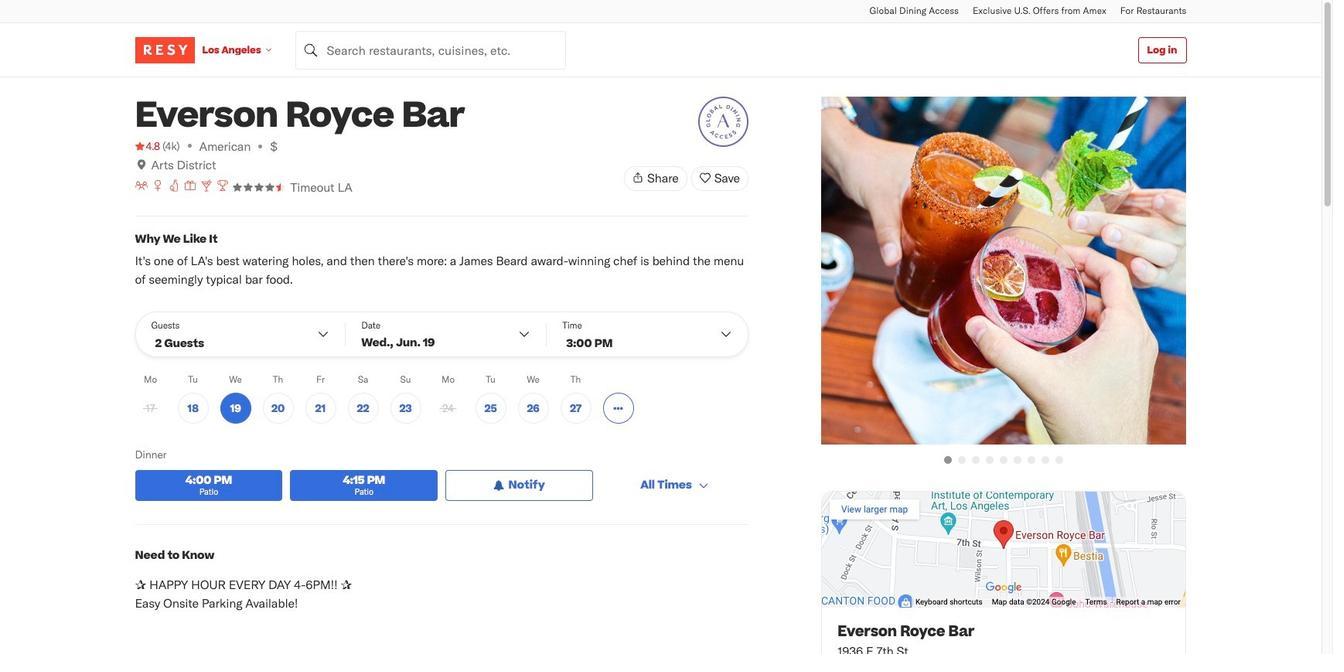 Task type: locate. For each thing, give the bounding box(es) containing it.
4.5 out of 5 stars image
[[232, 183, 287, 192]]

None field
[[295, 31, 566, 69]]



Task type: describe. For each thing, give the bounding box(es) containing it.
Search restaurants, cuisines, etc. text field
[[295, 31, 566, 69]]

4.8 out of 5 stars image
[[135, 138, 160, 154]]



